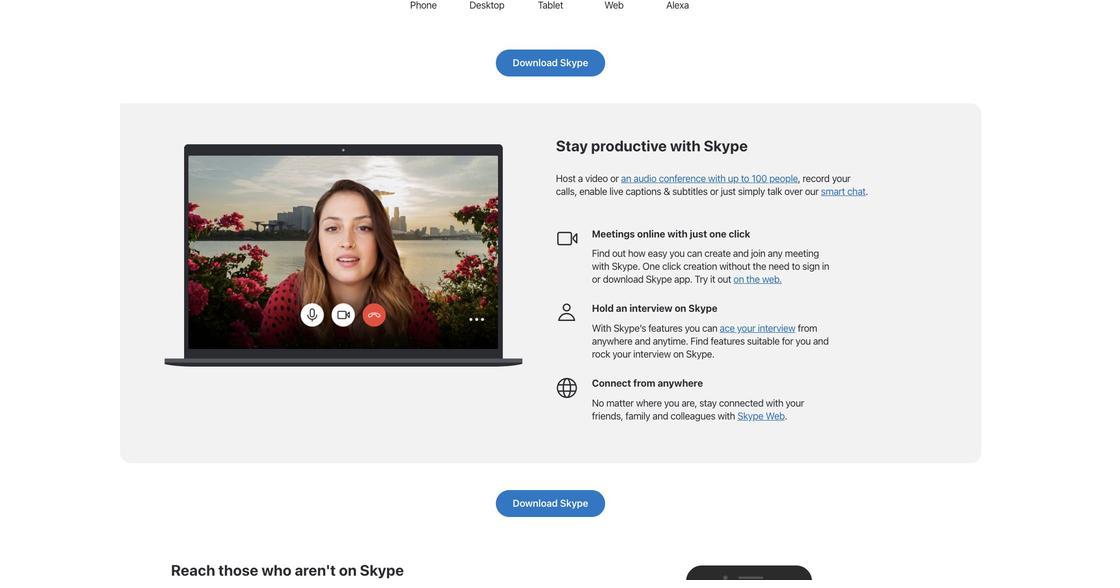 Task type: describe. For each thing, give the bounding box(es) containing it.
1 download skype link from the top
[[496, 49, 605, 76]]

0 vertical spatial features
[[649, 323, 683, 334]]

host
[[556, 173, 576, 184]]

from anywhere and anytime. find features suitable for you and rock your interview on skype.
[[592, 323, 829, 360]]

enable
[[580, 186, 608, 197]]

download
[[603, 274, 644, 285]]

for
[[782, 336, 794, 347]]

in
[[823, 261, 830, 272]]

with right 'online'
[[668, 228, 688, 240]]

skype. inside 'find out how easy you can create and join any meeting with skype. one click creation without the need to sign in or download skype app. try it out'
[[612, 261, 641, 272]]

2 download skype from the top
[[513, 498, 589, 509]]

find inside from anywhere and anytime. find features suitable for you and rock your interview on skype.
[[691, 336, 709, 347]]

anytime.
[[653, 336, 689, 347]]

click inside 'find out how easy you can create and join any meeting with skype. one click creation without the need to sign in or download skype app. try it out'
[[663, 261, 681, 272]]

are,
[[682, 398, 698, 409]]

family
[[626, 410, 651, 422]]

interview inside from anywhere and anytime. find features suitable for you and rock your interview on skype.
[[634, 349, 671, 360]]

on down without
[[734, 274, 744, 285]]

1 vertical spatial interview
[[758, 323, 796, 334]]

app.
[[675, 274, 693, 285]]

to inside 'find out how easy you can create and join any meeting with skype. one click creation without the need to sign in or download skype app. try it out'
[[792, 261, 801, 272]]

matter
[[607, 398, 634, 409]]

people
[[770, 173, 798, 184]]

live
[[610, 186, 624, 197]]

skype inside 'find out how easy you can create and join any meeting with skype. one click creation without the need to sign in or download skype app. try it out'
[[646, 274, 672, 285]]

with skype's features you can ace your interview
[[592, 323, 796, 334]]

web.
[[763, 274, 782, 285]]

simply
[[739, 186, 766, 197]]

and inside 'find out how easy you can create and join any meeting with skype. one click creation without the need to sign in or download skype app. try it out'
[[734, 248, 749, 259]]

stay
[[700, 398, 717, 409]]

1 vertical spatial out
[[718, 274, 732, 285]]

1 horizontal spatial anywhere
[[658, 378, 704, 389]]

hold
[[592, 303, 614, 314]]

on the web. link
[[734, 274, 782, 285]]

100
[[752, 173, 768, 184]]


[[556, 377, 578, 399]]

with up web on the bottom right of page
[[766, 398, 784, 409]]

connect
[[592, 378, 632, 389]]

0 vertical spatial out
[[613, 248, 626, 259]]

calls,
[[556, 186, 577, 197]]

1 vertical spatial just
[[690, 228, 708, 240]]

talk
[[768, 186, 783, 197]]

an audio conference with up to 100 people link
[[622, 173, 798, 184]]

chat
[[848, 186, 866, 197]]

your inside no matter where you are, stay connected with your friends, family and colleagues with
[[786, 398, 805, 409]]

from inside from anywhere and anytime. find features suitable for you and rock your interview on skype.
[[798, 323, 818, 334]]

with left up
[[709, 173, 726, 184]]

connected
[[719, 398, 764, 409]]

suitable
[[748, 336, 780, 347]]

productive
[[591, 137, 667, 154]]

any
[[768, 248, 783, 259]]

host a video or an audio conference with up to 100 people
[[556, 173, 798, 184]]

a
[[578, 173, 583, 184]]

easy
[[648, 248, 668, 259]]

stay productive with skype
[[556, 137, 748, 154]]

0 horizontal spatial to
[[741, 173, 750, 184]]

your right ace
[[738, 323, 756, 334]]

and right the for
[[814, 336, 829, 347]]

. for skype web .
[[785, 410, 788, 422]]

with
[[592, 323, 612, 334]]

no matter where you are, stay connected with your friends, family and colleagues with
[[592, 398, 805, 422]]

on up with skype's features you can ace your interview
[[675, 303, 687, 314]]

find out how easy you can create and join any meeting with skype. one click creation without the need to sign in or download skype app. try it out
[[592, 248, 830, 285]]

skype web .
[[738, 410, 788, 422]]

skype's
[[614, 323, 647, 334]]

conference
[[659, 173, 706, 184]]

or inside , record your calls, enable live captions & subtitles or just simply talk over our
[[710, 186, 719, 197]]

1 vertical spatial the
[[747, 274, 760, 285]]

meetings online with just one click
[[592, 228, 751, 240]]

creation
[[684, 261, 718, 272]]

you inside no matter where you are, stay connected with your friends, family and colleagues with
[[665, 398, 680, 409]]

with up conference on the right
[[670, 137, 701, 154]]

,
[[798, 173, 801, 184]]

and inside no matter where you are, stay connected with your friends, family and colleagues with
[[653, 410, 669, 422]]

captions
[[626, 186, 662, 197]]

0 vertical spatial interview
[[630, 303, 673, 314]]

sign
[[803, 261, 820, 272]]

. for smart chat .
[[866, 186, 869, 197]]

meetings
[[592, 228, 635, 240]]

can inside 'find out how easy you can create and join any meeting with skype. one click creation without the need to sign in or download skype app. try it out'
[[687, 248, 703, 259]]

aren't
[[295, 561, 336, 579]]


[[556, 302, 578, 324]]

1 download skype from the top
[[513, 57, 589, 68]]



Task type: vqa. For each thing, say whether or not it's contained in the screenshot.
the topmost Let
no



Task type: locate. For each thing, give the bounding box(es) containing it.
those
[[219, 561, 259, 579]]

your inside , record your calls, enable live captions & subtitles or just simply talk over our
[[833, 173, 851, 184]]

with
[[670, 137, 701, 154], [709, 173, 726, 184], [668, 228, 688, 240], [592, 261, 610, 272], [766, 398, 784, 409], [718, 410, 736, 422]]

rock
[[592, 349, 611, 360]]

0 vertical spatial download skype link
[[496, 49, 605, 76]]

need
[[769, 261, 790, 272]]

click
[[729, 228, 751, 240], [663, 261, 681, 272]]

interview up skype's
[[630, 303, 673, 314]]

and down where
[[653, 410, 669, 422]]

can
[[687, 248, 703, 259], [703, 323, 718, 334]]

1 vertical spatial download skype link
[[496, 490, 605, 517]]

just down up
[[721, 186, 736, 197]]

1 horizontal spatial or
[[611, 173, 619, 184]]

download skype
[[513, 57, 589, 68], [513, 498, 589, 509]]

your
[[833, 173, 851, 184], [738, 323, 756, 334], [613, 349, 631, 360], [786, 398, 805, 409]]

no
[[592, 398, 604, 409]]

0 horizontal spatial skype.
[[612, 261, 641, 272]]

1 vertical spatial anywhere
[[658, 378, 704, 389]]

and up without
[[734, 248, 749, 259]]

find down with skype's features you can ace your interview
[[691, 336, 709, 347]]

from up where
[[634, 378, 656, 389]]

can left ace
[[703, 323, 718, 334]]

0 horizontal spatial features
[[649, 323, 683, 334]]

skype. up "download"
[[612, 261, 641, 272]]

1 vertical spatial skype.
[[687, 349, 715, 360]]

smart chat .
[[822, 186, 869, 197]]

1 vertical spatial an
[[616, 303, 628, 314]]

you right easy
[[670, 248, 685, 259]]

download
[[513, 57, 558, 68], [513, 498, 558, 509]]

0 horizontal spatial anywhere
[[592, 336, 633, 347]]

from
[[798, 323, 818, 334], [634, 378, 656, 389]]

interview down anytime.
[[634, 349, 671, 360]]

out
[[613, 248, 626, 259], [718, 274, 732, 285]]

find
[[592, 248, 610, 259], [691, 336, 709, 347]]

1 horizontal spatial click
[[729, 228, 751, 240]]

you up anytime.
[[685, 323, 700, 334]]

it
[[711, 274, 716, 285]]

1 vertical spatial click
[[663, 261, 681, 272]]

interview up the for
[[758, 323, 796, 334]]

to right up
[[741, 173, 750, 184]]

1 horizontal spatial features
[[711, 336, 745, 347]]

with down connected
[[718, 410, 736, 422]]

out left "how"
[[613, 248, 626, 259]]

reach those who aren't on skype
[[171, 561, 404, 579]]

1 vertical spatial features
[[711, 336, 745, 347]]

ace
[[720, 323, 735, 334]]

with inside 'find out how easy you can create and join any meeting with skype. one click creation without the need to sign in or download skype app. try it out'
[[592, 261, 610, 272]]

1 horizontal spatial to
[[792, 261, 801, 272]]

your inside from anywhere and anytime. find features suitable for you and rock your interview on skype.
[[613, 349, 631, 360]]

or down an audio conference with up to 100 people link
[[710, 186, 719, 197]]

1 horizontal spatial find
[[691, 336, 709, 347]]

0 horizontal spatial out
[[613, 248, 626, 259]]

to
[[741, 173, 750, 184], [792, 261, 801, 272]]

0 horizontal spatial click
[[663, 261, 681, 272]]

anywhere inside from anywhere and anytime. find features suitable for you and rock your interview on skype.
[[592, 336, 633, 347]]

out right it
[[718, 274, 732, 285]]

0 vertical spatial can
[[687, 248, 703, 259]]

an up live
[[622, 173, 632, 184]]

1 horizontal spatial from
[[798, 323, 818, 334]]

smart chat link
[[822, 186, 866, 197]]

the left web.
[[747, 274, 760, 285]]

features inside from anywhere and anytime. find features suitable for you and rock your interview on skype.
[[711, 336, 745, 347]]

1 vertical spatial .
[[785, 410, 788, 422]]

record
[[803, 173, 830, 184]]

find down meetings
[[592, 248, 610, 259]]

1 vertical spatial to
[[792, 261, 801, 272]]

0 vertical spatial find
[[592, 248, 610, 259]]

or up live
[[611, 173, 619, 184]]

0 vertical spatial from
[[798, 323, 818, 334]]

connect from anywhere
[[592, 378, 704, 389]]

0 vertical spatial the
[[753, 261, 767, 272]]

the inside 'find out how easy you can create and join any meeting with skype. one click creation without the need to sign in or download skype app. try it out'
[[753, 261, 767, 272]]

1 vertical spatial find
[[691, 336, 709, 347]]

on inside from anywhere and anytime. find features suitable for you and rock your interview on skype.
[[674, 349, 684, 360]]

audio
[[634, 173, 657, 184]]

0 horizontal spatial just
[[690, 228, 708, 240]]

join
[[752, 248, 766, 259]]

1 download from the top
[[513, 57, 558, 68]]

one
[[643, 261, 660, 272]]

can up creation
[[687, 248, 703, 259]]

0 vertical spatial an
[[622, 173, 632, 184]]

&
[[664, 186, 670, 197]]

on down anytime.
[[674, 349, 684, 360]]

you inside 'find out how easy you can create and join any meeting with skype. one click creation without the need to sign in or download skype app. try it out'
[[670, 248, 685, 259]]

from right ace your interview "link"
[[798, 323, 818, 334]]

0 vertical spatial skype.
[[612, 261, 641, 272]]

1 vertical spatial can
[[703, 323, 718, 334]]

the down join in the top right of the page
[[753, 261, 767, 272]]

0 vertical spatial just
[[721, 186, 736, 197]]

0 vertical spatial click
[[729, 228, 751, 240]]

skype web link
[[738, 410, 785, 422]]

colleagues
[[671, 410, 716, 422]]

just left one
[[690, 228, 708, 240]]

0 horizontal spatial find
[[592, 248, 610, 259]]

features up anytime.
[[649, 323, 683, 334]]

1 vertical spatial download skype
[[513, 498, 589, 509]]

anywhere up are,
[[658, 378, 704, 389]]

skype. inside from anywhere and anytime. find features suitable for you and rock your interview on skype.
[[687, 349, 715, 360]]

just
[[721, 186, 736, 197], [690, 228, 708, 240]]

you
[[670, 248, 685, 259], [685, 323, 700, 334], [796, 336, 811, 347], [665, 398, 680, 409]]

1 vertical spatial from
[[634, 378, 656, 389]]

stay
[[556, 137, 588, 154]]

click right one
[[729, 228, 751, 240]]

where
[[636, 398, 662, 409]]

our
[[805, 186, 819, 197]]

or inside 'find out how easy you can create and join any meeting with skype. one click creation without the need to sign in or download skype app. try it out'
[[592, 274, 601, 285]]

subtitles
[[673, 186, 708, 197]]

0 vertical spatial .
[[866, 186, 869, 197]]

web
[[766, 410, 785, 422]]

and down skype's
[[635, 336, 651, 347]]

who
[[262, 561, 292, 579]]

click up app.
[[663, 261, 681, 272]]

smart
[[822, 186, 846, 197]]

or
[[611, 173, 619, 184], [710, 186, 719, 197], [592, 274, 601, 285]]

0 horizontal spatial from
[[634, 378, 656, 389]]

0 horizontal spatial or
[[592, 274, 601, 285]]

video
[[586, 173, 608, 184]]

1 horizontal spatial skype.
[[687, 349, 715, 360]]

1 vertical spatial or
[[710, 186, 719, 197]]

features down ace
[[711, 336, 745, 347]]

you inside from anywhere and anytime. find features suitable for you and rock your interview on skype.
[[796, 336, 811, 347]]

meeting
[[785, 248, 819, 259]]

on right aren't
[[339, 561, 357, 579]]

your up the skype web .
[[786, 398, 805, 409]]

your right rock
[[613, 349, 631, 360]]

find inside 'find out how easy you can create and join any meeting with skype. one click creation without the need to sign in or download skype app. try it out'
[[592, 248, 610, 259]]

how
[[628, 248, 646, 259]]

anywhere down with
[[592, 336, 633, 347]]

1 horizontal spatial .
[[866, 186, 869, 197]]

2 download skype link from the top
[[496, 490, 605, 517]]

, record your calls, enable live captions & subtitles or just simply talk over our
[[556, 173, 851, 197]]

you right the for
[[796, 336, 811, 347]]

skype. down with skype's features you can ace your interview
[[687, 349, 715, 360]]

your up smart chat link
[[833, 173, 851, 184]]

skype
[[560, 57, 589, 68], [704, 137, 748, 154], [646, 274, 672, 285], [689, 303, 718, 314], [738, 410, 764, 422], [560, 498, 589, 509], [360, 561, 404, 579]]

1 horizontal spatial out
[[718, 274, 732, 285]]

0 horizontal spatial .
[[785, 410, 788, 422]]

friends,
[[592, 410, 624, 422]]

2 vertical spatial interview
[[634, 349, 671, 360]]

without
[[720, 261, 751, 272]]

interview
[[630, 303, 673, 314], [758, 323, 796, 334], [634, 349, 671, 360]]

0 vertical spatial to
[[741, 173, 750, 184]]

1 vertical spatial download
[[513, 498, 558, 509]]

1 horizontal spatial just
[[721, 186, 736, 197]]

one
[[710, 228, 727, 240]]

over
[[785, 186, 803, 197]]

and
[[734, 248, 749, 259], [635, 336, 651, 347], [814, 336, 829, 347], [653, 410, 669, 422]]

.
[[866, 186, 869, 197], [785, 410, 788, 422]]

online
[[638, 228, 666, 240]]

or left "download"
[[592, 274, 601, 285]]

0 vertical spatial download skype
[[513, 57, 589, 68]]

just inside , record your calls, enable live captions & subtitles or just simply talk over our
[[721, 186, 736, 197]]

create
[[705, 248, 731, 259]]

with up "download"
[[592, 261, 610, 272]]

an right hold
[[616, 303, 628, 314]]

2 download from the top
[[513, 498, 558, 509]]


[[556, 228, 578, 249]]

up
[[728, 173, 739, 184]]

download skype link
[[496, 49, 605, 76], [496, 490, 605, 517]]

the
[[753, 261, 767, 272], [747, 274, 760, 285]]

on
[[734, 274, 744, 285], [675, 303, 687, 314], [674, 349, 684, 360], [339, 561, 357, 579]]

try
[[695, 274, 708, 285]]

0 vertical spatial download
[[513, 57, 558, 68]]

hold an interview on skype
[[592, 303, 718, 314]]

reach
[[171, 561, 215, 579]]

2 horizontal spatial or
[[710, 186, 719, 197]]

0 vertical spatial or
[[611, 173, 619, 184]]

2 vertical spatial or
[[592, 274, 601, 285]]

anywhere
[[592, 336, 633, 347], [658, 378, 704, 389]]

on the web.
[[734, 274, 782, 285]]

you left are,
[[665, 398, 680, 409]]

to down meeting
[[792, 261, 801, 272]]

ace your interview link
[[720, 323, 796, 334]]

0 vertical spatial anywhere
[[592, 336, 633, 347]]



